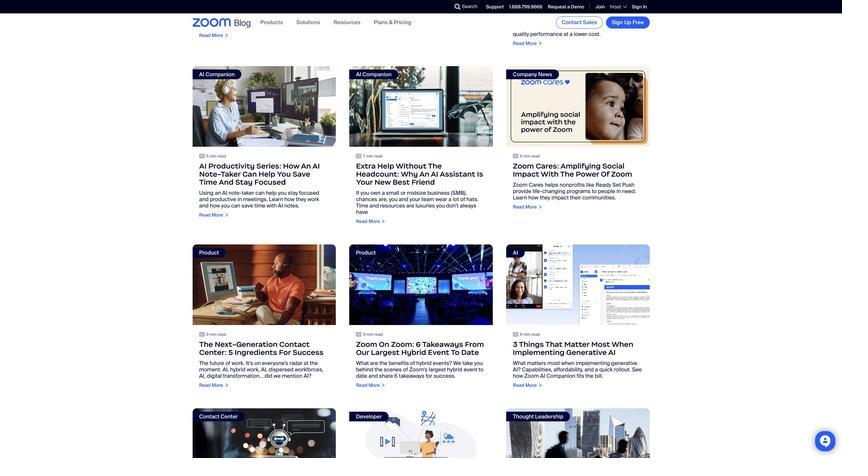 Task type: locate. For each thing, give the bounding box(es) containing it.
1 horizontal spatial help
[[377, 162, 394, 171]]

1 horizontal spatial 9 min read
[[363, 332, 383, 337]]

takeaways
[[399, 373, 424, 380]]

most
[[591, 340, 610, 349]]

are left the 'falling,'
[[284, 10, 292, 17]]

more inside zoom cares: amplifying social impact with the power of zoom zoom cares helps nonprofits like ready set push provide life-changing programs to people in need. learn how they impact their communities. read more
[[525, 204, 537, 210]]

1 vertical spatial time
[[254, 202, 265, 210]]

huang,
[[569, 18, 587, 25]]

ai? inside the next-generation contact center: 5 ingredients for success the future of work. it's on everyone's radar at the moment. ai, hybrid work, ai, dispersed workforces, ai, digital transformation… did we mention ai? read more
[[304, 373, 311, 380]]

plans & pricing
[[374, 19, 411, 26]]

more down the making
[[212, 32, 223, 38]]

to inside 'zoom's cto, xuedong huang, discusses our federated approach to ai and how it provides high- quality performance at a lower cost. read more'
[[563, 24, 568, 31]]

ai companion for productivity
[[199, 71, 235, 78]]

ai, left digital
[[199, 373, 206, 380]]

that
[[545, 340, 563, 349]]

to inside zoom on zoom: 6 takeaways from our largest hybrid event to date what are the benefits of hybrid events? we take you behind the scenes of zoom's largest hybrid event to date and share 6 takeaways for success. read more
[[478, 366, 483, 374]]

provide
[[513, 188, 531, 195]]

0 horizontal spatial at
[[304, 360, 309, 367]]

1 horizontal spatial ai companion
[[356, 71, 392, 78]]

read down the using
[[199, 212, 211, 218]]

our
[[356, 348, 369, 357]]

the down success
[[310, 360, 318, 367]]

1 6 min read from the top
[[520, 154, 540, 159]]

0 horizontal spatial 9 min read
[[206, 332, 226, 337]]

product for the
[[199, 249, 219, 257]]

it's inside it's that time of year again. leaves are falling, and temperatures are cooling off. customers everywhere are making their holiday gift lists and checking read more
[[199, 10, 206, 17]]

or right 'small'
[[401, 190, 406, 197]]

it's left on
[[246, 360, 253, 367]]

an right why
[[419, 170, 429, 179]]

are down largest
[[370, 360, 378, 367]]

2 horizontal spatial companion
[[546, 373, 575, 380]]

a right during
[[424, 8, 427, 15]]

0 vertical spatial can
[[356, 2, 366, 9]]

zoom inside zoom on zoom: 6 takeaways from our largest hybrid event to date what are the benefits of hybrid events? we take you behind the scenes of zoom's largest hybrid event to date and share 6 takeaways for success. read more
[[356, 340, 377, 349]]

leadership
[[535, 413, 563, 421]]

read right 7 at the left top of the page
[[374, 154, 383, 159]]

extra
[[356, 162, 376, 171]]

0 horizontal spatial help
[[259, 170, 275, 179]]

9 min read up on
[[363, 332, 383, 337]]

for
[[426, 373, 432, 380]]

people
[[598, 188, 615, 195]]

at left lower
[[564, 30, 568, 38]]

request a demo
[[548, 4, 584, 10]]

how down implementing in the right of the page
[[513, 373, 523, 380]]

zoom video sdk image
[[349, 409, 493, 458]]

contact
[[562, 19, 582, 26], [279, 340, 310, 349], [199, 413, 219, 421]]

min up note-
[[210, 154, 217, 159]]

in left meetings.
[[237, 196, 242, 203]]

read down provide
[[513, 204, 524, 210]]

zoom's inside 'zoom's cto, xuedong huang, discusses our federated approach to ai and how it provides high- quality performance at a lower cost. read more'
[[513, 18, 531, 25]]

0 horizontal spatial ai companion
[[199, 71, 235, 78]]

taker
[[242, 190, 254, 197]]

1 vertical spatial it's
[[246, 360, 253, 367]]

rollout.
[[614, 366, 631, 374]]

0 vertical spatial contact
[[562, 19, 582, 26]]

1 vertical spatial sign
[[612, 19, 623, 26]]

implementing
[[576, 360, 610, 367]]

1 vertical spatial their
[[570, 194, 581, 201]]

1 horizontal spatial what
[[513, 360, 526, 367]]

learn inside zoom cares: amplifying social impact with the power of zoom zoom cares helps nonprofits like ready set push provide life-changing programs to people in need. learn how they impact their communities. read more
[[513, 194, 527, 201]]

the up friend
[[428, 162, 442, 171]]

2 vertical spatial to
[[478, 366, 483, 374]]

min up things
[[523, 332, 530, 337]]

save
[[242, 202, 253, 210]]

1 horizontal spatial they
[[540, 194, 550, 201]]

1 horizontal spatial or
[[465, 2, 470, 9]]

you right take
[[474, 360, 483, 367]]

all-
[[452, 8, 460, 15]]

read down capabilities,
[[513, 383, 524, 389]]

1 horizontal spatial an
[[419, 170, 429, 179]]

a left demo
[[567, 4, 570, 10]]

or right hands on the right top
[[477, 8, 482, 15]]

0 horizontal spatial 9
[[206, 332, 209, 337]]

1 horizontal spatial zoom's
[[513, 18, 531, 25]]

or inside "extra help without the headcount: why an ai assistant is your new best friend if you own a small or midsize business (smb), chances are, you and your team wear a lot of hats. time and resources are luxuries you don't always have read more"
[[401, 190, 406, 197]]

at for to
[[564, 30, 568, 38]]

read
[[356, 24, 367, 30], [199, 32, 211, 38], [513, 40, 524, 46], [513, 204, 524, 210], [199, 212, 211, 218], [356, 219, 367, 225], [199, 383, 211, 389], [356, 383, 367, 389], [513, 383, 524, 389]]

zoom down matters
[[524, 373, 539, 380]]

are,
[[378, 196, 388, 203]]

1 horizontal spatial ai?
[[513, 366, 521, 374]]

an inside "extra help without the headcount: why an ai assistant is your new best friend if you own a small or midsize business (smb), chances are, you and your team wear a lot of hats. time and resources are luxuries you don't always have read more"
[[419, 170, 429, 179]]

1 vertical spatial to
[[592, 188, 597, 195]]

the inside 3 things that matter most when implementing generative ai what matters most when implementing generative ai? capabilities, affordability, and a quick rollout. see how zoom ai companion fits the bill. read more
[[585, 373, 593, 380]]

ai companion for help
[[356, 71, 392, 78]]

federated
[[513, 24, 537, 31]]

they inside ai productivity series: how an ai note-taker can help you save time and stay focused using an ai note-taker can help you stay focused and productive in meetings. learn how they work and how you can save time with ai notes. read more
[[296, 196, 306, 203]]

how
[[283, 162, 299, 171]]

6 min read for things
[[520, 332, 540, 337]]

1 horizontal spatial 5
[[228, 348, 233, 357]]

0 vertical spatial their
[[228, 22, 239, 29]]

read for cares:
[[531, 154, 540, 159]]

ai
[[569, 24, 574, 31], [199, 71, 204, 78], [356, 71, 361, 78], [199, 162, 207, 171], [312, 162, 320, 171], [431, 170, 438, 179], [222, 190, 227, 197], [278, 202, 283, 210], [513, 249, 518, 257], [608, 348, 616, 357], [540, 373, 545, 380]]

of right lot
[[460, 196, 465, 203]]

plans
[[374, 19, 388, 26]]

7
[[363, 154, 365, 159]]

their inside zoom cares: amplifying social impact with the power of zoom zoom cares helps nonprofits like ready set push provide life-changing programs to people in need. learn how they impact their communities. read more
[[570, 194, 581, 201]]

a left quick
[[595, 366, 598, 374]]

read down zoom logo at the top of the page
[[199, 32, 211, 38]]

min up next-
[[210, 332, 217, 337]]

event?
[[372, 14, 388, 21]]

their inside it's that time of year again. leaves are falling, and temperatures are cooling off. customers everywhere are making their holiday gift lists and checking read more
[[228, 22, 239, 29]]

everyone
[[367, 2, 390, 9]]

provides
[[602, 24, 623, 31]]

their down year
[[228, 22, 239, 29]]

for
[[279, 348, 291, 357]]

1 product from the left
[[199, 249, 219, 257]]

new
[[375, 178, 391, 187]]

zoom on zoom: 6 takeaways from our largest hybrid event to date what are the benefits of hybrid events? we take you behind the scenes of zoom's largest hybrid event to date and share 6 takeaways for success. read more
[[356, 340, 484, 389]]

news
[[538, 71, 552, 78]]

0 vertical spatial zoom's
[[513, 18, 531, 25]]

1 horizontal spatial companion
[[362, 71, 392, 78]]

customers
[[272, 16, 299, 23]]

ai, right digital
[[223, 366, 229, 374]]

product for zoom
[[356, 249, 376, 257]]

1 vertical spatial can
[[242, 170, 257, 179]]

5 up work.
[[228, 348, 233, 357]]

life-
[[533, 188, 542, 195]]

cares:
[[536, 162, 559, 171]]

programs
[[567, 188, 591, 195]]

read up things
[[531, 332, 540, 337]]

1 vertical spatial in
[[237, 196, 242, 203]]

ai inside 'zoom's cto, xuedong huang, discusses our federated approach to ai and how it provides high- quality performance at a lower cost. read more'
[[569, 24, 574, 31]]

0 horizontal spatial contact
[[199, 413, 219, 421]]

of left work.
[[225, 360, 230, 367]]

to left huang,
[[563, 24, 568, 31]]

read inside can everyone please mute? have you heard or spoken these words during a company all-hands or virtual event? read more
[[356, 24, 367, 30]]

can inside ai productivity series: how an ai note-taker can help you save time and stay focused using an ai note-taker can help you stay focused and productive in meetings. learn how they work and how you can save time with ai notes. read more
[[242, 170, 257, 179]]

0 vertical spatial at
[[564, 30, 568, 38]]

using
[[199, 190, 213, 197]]

1 horizontal spatial 9
[[363, 332, 366, 337]]

hats.
[[466, 196, 478, 203]]

0 horizontal spatial time
[[219, 10, 230, 17]]

focused
[[254, 178, 286, 187]]

they left work
[[296, 196, 306, 203]]

min up impact
[[523, 154, 530, 159]]

a left lower
[[570, 30, 573, 38]]

9 up "our"
[[363, 332, 366, 337]]

more down event?
[[369, 24, 380, 30]]

read inside ai productivity series: how an ai note-taker can help you save time and stay focused using an ai note-taker can help you stay focused and productive in meetings. learn how they work and how you can save time with ai notes. read more
[[199, 212, 211, 218]]

our
[[615, 18, 623, 25]]

0 horizontal spatial they
[[296, 196, 306, 203]]

1 9 min read from the left
[[206, 332, 226, 337]]

0 vertical spatial it's
[[199, 10, 206, 17]]

more down the share
[[369, 383, 380, 389]]

it's left that
[[199, 10, 206, 17]]

1 horizontal spatial to
[[563, 24, 568, 31]]

sign up free
[[612, 19, 644, 26]]

largest
[[371, 348, 400, 357]]

0 horizontal spatial in
[[237, 196, 242, 203]]

date
[[356, 373, 367, 380]]

lot
[[453, 196, 459, 203]]

sign left the in
[[632, 4, 642, 10]]

1 vertical spatial contact
[[279, 340, 310, 349]]

contact center
[[199, 413, 238, 421]]

don't
[[446, 202, 459, 210]]

generative
[[566, 348, 607, 357]]

a inside 'zoom's cto, xuedong huang, discusses our federated approach to ai and how it provides high- quality performance at a lower cost. read more'
[[570, 30, 573, 38]]

5
[[206, 154, 209, 159], [228, 348, 233, 357]]

the inside zoom cares: amplifying social impact with the power of zoom zoom cares helps nonprofits like ready set push provide life-changing programs to people in need. learn how they impact their communities. read more
[[560, 170, 574, 179]]

read up productivity
[[218, 154, 226, 159]]

read inside the next-generation contact center: 5 ingredients for success the future of work. it's on everyone's radar at the moment. ai, hybrid work, ai, dispersed workforces, ai, digital transformation… did we mention ai? read more
[[199, 383, 211, 389]]

0 horizontal spatial time
[[199, 178, 217, 187]]

1 vertical spatial zoom's
[[409, 366, 427, 374]]

events?
[[433, 360, 452, 367]]

0 vertical spatial 6 min read
[[520, 154, 540, 159]]

of inside the next-generation contact center: 5 ingredients for success the future of work. it's on everyone's radar at the moment. ai, hybrid work, ai, dispersed workforces, ai, digital transformation… did we mention ai? read more
[[225, 360, 230, 367]]

0 vertical spatial time
[[199, 178, 217, 187]]

they inside zoom cares: amplifying social impact with the power of zoom zoom cares helps nonprofits like ready set push provide life-changing programs to people in need. learn how they impact their communities. read more
[[540, 194, 550, 201]]

ai, right on
[[261, 366, 267, 374]]

contact for contact sales
[[562, 19, 582, 26]]

time down if
[[356, 202, 368, 210]]

more down capabilities,
[[525, 383, 537, 389]]

1 vertical spatial 6 min read
[[520, 332, 540, 337]]

2 9 min read from the left
[[363, 332, 383, 337]]

1 horizontal spatial time
[[254, 202, 265, 210]]

0 horizontal spatial or
[[401, 190, 406, 197]]

0 horizontal spatial zoom's
[[409, 366, 427, 374]]

read up cares:
[[531, 154, 540, 159]]

without
[[396, 162, 426, 171]]

companion for help
[[362, 71, 392, 78]]

capabilities,
[[522, 366, 552, 374]]

0 vertical spatial sign
[[632, 4, 642, 10]]

help
[[266, 190, 277, 197]]

1.888.799.9666
[[509, 4, 542, 10]]

2 9 from the left
[[363, 332, 366, 337]]

xuedong
[[546, 18, 568, 25]]

help
[[377, 162, 394, 171], [259, 170, 275, 179]]

and inside 3 things that matter most when implementing generative ai what matters most when implementing generative ai? capabilities, affordability, and a quick rollout. see how zoom ai companion fits the bill. read more
[[584, 366, 594, 374]]

zoom's inside zoom on zoom: 6 takeaways from our largest hybrid event to date what are the benefits of hybrid events? we take you behind the scenes of zoom's largest hybrid event to date and share 6 takeaways for success. read more
[[409, 366, 427, 374]]

read inside it's that time of year again. leaves are falling, and temperatures are cooling off. customers everywhere are making their holiday gift lists and checking read more
[[199, 32, 211, 38]]

can left save
[[231, 202, 240, 210]]

year
[[237, 10, 248, 17]]

sign left 'up'
[[612, 19, 623, 26]]

are down midsize
[[406, 202, 414, 210]]

2 ai companion from the left
[[356, 71, 392, 78]]

2 6 min read from the top
[[520, 332, 540, 337]]

more inside "extra help without the headcount: why an ai assistant is your new best friend if you own a small or midsize business (smb), chances are, you and your team wear a lot of hats. time and resources are luxuries you don't always have read more"
[[369, 219, 380, 225]]

more down digital
[[212, 383, 223, 389]]

0 horizontal spatial can
[[242, 170, 257, 179]]

request
[[548, 4, 566, 10]]

0 horizontal spatial ai?
[[304, 373, 311, 380]]

the down largest
[[379, 360, 387, 367]]

contact up lower
[[562, 19, 582, 26]]

host
[[610, 4, 621, 10]]

read down digital
[[199, 383, 211, 389]]

zoom left on
[[356, 340, 377, 349]]

checking
[[290, 22, 313, 29]]

1 ai companion from the left
[[199, 71, 235, 78]]

1 horizontal spatial time
[[356, 202, 368, 210]]

1 vertical spatial at
[[304, 360, 309, 367]]

0 horizontal spatial companion
[[206, 71, 235, 78]]

1 horizontal spatial sign
[[632, 4, 642, 10]]

time inside ai productivity series: how an ai note-taker can help you save time and stay focused using an ai note-taker can help you stay focused and productive in meetings. learn how they work and how you can save time with ai notes. read more
[[254, 202, 265, 210]]

read down virtual at the top of the page
[[356, 24, 367, 30]]

min for things
[[523, 332, 530, 337]]

0 vertical spatial to
[[563, 24, 568, 31]]

1 what from the left
[[356, 360, 369, 367]]

zoom
[[513, 162, 534, 171], [611, 170, 632, 179], [513, 182, 527, 189], [356, 340, 377, 349], [524, 373, 539, 380]]

an right how
[[301, 162, 311, 171]]

0 horizontal spatial what
[[356, 360, 369, 367]]

read for things
[[531, 332, 540, 337]]

read down 'date'
[[356, 383, 367, 389]]

the
[[428, 162, 442, 171], [560, 170, 574, 179], [199, 340, 213, 349], [199, 360, 208, 367]]

can up virtual at the top of the page
[[356, 2, 366, 9]]

ready
[[596, 182, 611, 189]]

read up next-
[[218, 332, 226, 337]]

words
[[391, 8, 406, 15]]

or
[[465, 2, 470, 9], [477, 8, 482, 15], [401, 190, 406, 197]]

1 horizontal spatial their
[[570, 194, 581, 201]]

0 vertical spatial time
[[219, 10, 230, 17]]

0 horizontal spatial to
[[478, 366, 483, 374]]

of left year
[[231, 10, 236, 17]]

1 horizontal spatial learn
[[513, 194, 527, 201]]

their down nonprofits
[[570, 194, 581, 201]]

6 min read up things
[[520, 332, 540, 337]]

9 up center:
[[206, 332, 209, 337]]

read inside "extra help without the headcount: why an ai assistant is your new best friend if you own a small or midsize business (smb), chances are, you and your team wear a lot of hats. time and resources are luxuries you don't always have read more"
[[356, 219, 367, 225]]

a left lot
[[449, 196, 452, 203]]

or right search image
[[465, 2, 470, 9]]

1 horizontal spatial product
[[356, 249, 376, 257]]

a right own
[[382, 190, 385, 197]]

help down 7 min read
[[377, 162, 394, 171]]

0 horizontal spatial sign
[[612, 19, 623, 26]]

pricing
[[394, 19, 411, 26]]

have
[[426, 2, 438, 9]]

zoom down impact
[[513, 182, 527, 189]]

team
[[421, 196, 434, 203]]

0 horizontal spatial 5
[[206, 154, 209, 159]]

2 horizontal spatial to
[[592, 188, 597, 195]]

learn left "notes."
[[269, 196, 283, 203]]

at inside 'zoom's cto, xuedong huang, discusses our federated approach to ai and how it provides high- quality performance at a lower cost. read more'
[[564, 30, 568, 38]]

0 horizontal spatial can
[[231, 202, 240, 210]]

1 vertical spatial time
[[356, 202, 368, 210]]

1 horizontal spatial contact
[[279, 340, 310, 349]]

did
[[265, 373, 272, 380]]

more down chances
[[369, 219, 380, 225]]

1 horizontal spatial in
[[617, 188, 621, 195]]

1 horizontal spatial it's
[[246, 360, 253, 367]]

sign for sign in
[[632, 4, 642, 10]]

read down have at the left
[[356, 219, 367, 225]]

are inside "extra help without the headcount: why an ai assistant is your new best friend if you own a small or midsize business (smb), chances are, you and your team wear a lot of hats. time and resources are luxuries you don't always have read more"
[[406, 202, 414, 210]]

it's that time of year again. leaves are falling, and temperatures are cooling off. customers everywhere are making their holiday gift lists and checking read more
[[199, 10, 329, 38]]

at inside the next-generation contact center: 5 ingredients for success the future of work. it's on everyone's radar at the moment. ai, hybrid work, ai, dispersed workforces, ai, digital transformation… did we mention ai? read more
[[304, 360, 309, 367]]

in left need.
[[617, 188, 621, 195]]

take
[[462, 360, 473, 367]]

6 min read for cares:
[[520, 154, 540, 159]]

0 horizontal spatial hybrid
[[230, 366, 245, 374]]

1 horizontal spatial can
[[356, 2, 366, 9]]

zoom's
[[513, 18, 531, 25], [409, 366, 427, 374]]

you left don't
[[436, 202, 445, 210]]

0 horizontal spatial ai,
[[199, 373, 206, 380]]

9 min read up next-
[[206, 332, 226, 337]]

0 horizontal spatial their
[[228, 22, 239, 29]]

an inside ai productivity series: how an ai note-taker can help you save time and stay focused using an ai note-taker can help you stay focused and productive in meetings. learn how they work and how you can save time with ai notes. read more
[[301, 162, 311, 171]]

what inside zoom on zoom: 6 takeaways from our largest hybrid event to date what are the benefits of hybrid events? we take you behind the scenes of zoom's largest hybrid event to date and share 6 takeaways for success. read more
[[356, 360, 369, 367]]

5 inside the next-generation contact center: 5 ingredients for success the future of work. it's on everyone's radar at the moment. ai, hybrid work, ai, dispersed workforces, ai, digital transformation… did we mention ai? read more
[[228, 348, 233, 357]]

to
[[451, 348, 460, 357]]

contact up radar
[[279, 340, 310, 349]]

in inside zoom cares: amplifying social impact with the power of zoom zoom cares helps nonprofits like ready set push provide life-changing programs to people in need. learn how they impact their communities. read more
[[617, 188, 621, 195]]

read inside 3 things that matter most when implementing generative ai what matters most when implementing generative ai? capabilities, affordability, and a quick rollout. see how zoom ai companion fits the bill. read more
[[513, 383, 524, 389]]

None search field
[[430, 1, 456, 12]]

of inside "extra help without the headcount: why an ai assistant is your new best friend if you own a small or midsize business (smb), chances are, you and your team wear a lot of hats. time and resources are luxuries you don't always have read more"
[[460, 196, 465, 203]]

more down life-
[[525, 204, 537, 210]]

free
[[633, 19, 644, 26]]

companion inside 3 things that matter most when implementing generative ai what matters most when implementing generative ai? capabilities, affordability, and a quick rollout. see how zoom ai companion fits the bill. read more
[[546, 373, 575, 380]]

ai productivity series: how an ai note-taker can help you save time and stay focused using an ai note-taker can help you stay focused and productive in meetings. learn how they work and how you can save time with ai notes. read more
[[199, 162, 320, 218]]

the inside "extra help without the headcount: why an ai assistant is your new best friend if you own a small or midsize business (smb), chances are, you and your team wear a lot of hats. time and resources are luxuries you don't always have read more"
[[428, 162, 442, 171]]

they down helps
[[540, 194, 550, 201]]

0 horizontal spatial it's
[[199, 10, 206, 17]]

0 horizontal spatial an
[[301, 162, 311, 171]]

2 what from the left
[[513, 360, 526, 367]]

2 product from the left
[[356, 249, 376, 257]]

how
[[586, 24, 596, 31], [528, 194, 538, 201], [284, 196, 295, 203], [210, 202, 220, 210], [513, 373, 523, 380]]

1 horizontal spatial at
[[564, 30, 568, 38]]

5 ingredients for success image
[[192, 245, 336, 325]]

hybrid
[[416, 360, 432, 367], [230, 366, 245, 374], [447, 366, 462, 374]]

at for success
[[304, 360, 309, 367]]

1 9 from the left
[[206, 332, 209, 337]]

0 vertical spatial can
[[255, 190, 265, 197]]

can up taker
[[242, 170, 257, 179]]

resources button
[[333, 19, 360, 26]]

time right that
[[219, 10, 230, 17]]

workforces,
[[295, 366, 323, 374]]

to inside zoom cares: amplifying social impact with the power of zoom zoom cares helps nonprofits like ready set push provide life-changing programs to people in need. learn how they impact their communities. read more
[[592, 188, 597, 195]]

you inside can everyone please mute? have you heard or spoken these words during a company all-hands or virtual event? read more
[[440, 2, 448, 9]]

how left it
[[586, 24, 596, 31]]

resources
[[333, 19, 360, 26]]

search image
[[454, 4, 460, 10]]

1 vertical spatial 5
[[228, 348, 233, 357]]

0 horizontal spatial learn
[[269, 196, 283, 203]]

min right 7 at the left top of the page
[[366, 154, 373, 159]]

0 horizontal spatial product
[[199, 249, 219, 257]]

logo blog.svg image
[[234, 18, 250, 29]]

2 vertical spatial contact
[[199, 413, 219, 421]]

2 horizontal spatial contact
[[562, 19, 582, 26]]

bill.
[[595, 373, 603, 380]]

0 vertical spatial in
[[617, 188, 621, 195]]

with
[[267, 202, 277, 210]]

benefits
[[389, 360, 409, 367]]

time up the using
[[199, 178, 217, 187]]

are inside zoom on zoom: 6 takeaways from our largest hybrid event to date what are the benefits of hybrid events? we take you behind the scenes of zoom's largest hybrid event to date and share 6 takeaways for success. read more
[[370, 360, 378, 367]]

hybrid left the work, in the left bottom of the page
[[230, 366, 245, 374]]



Task type: describe. For each thing, give the bounding box(es) containing it.
we
[[274, 373, 281, 380]]

0 vertical spatial 5
[[206, 154, 209, 159]]

min for next-
[[210, 332, 217, 337]]

9 min read for zoom
[[363, 332, 383, 337]]

ai? inside 3 things that matter most when implementing generative ai what matters most when implementing generative ai? capabilities, affordability, and a quick rollout. see how zoom ai companion fits the bill. read more
[[513, 366, 521, 374]]

everywhere
[[300, 16, 329, 23]]

products button
[[260, 19, 283, 26]]

company news
[[513, 71, 552, 78]]

chances
[[356, 196, 377, 203]]

always
[[460, 202, 476, 210]]

2 horizontal spatial hybrid
[[447, 366, 462, 374]]

you inside zoom on zoom: 6 takeaways from our largest hybrid event to date what are the benefits of hybrid events? we take you behind the scenes of zoom's largest hybrid event to date and share 6 takeaways for success. read more
[[474, 360, 483, 367]]

it
[[598, 24, 601, 31]]

quick
[[599, 366, 613, 374]]

in
[[643, 4, 647, 10]]

min for productivity
[[210, 154, 217, 159]]

wear
[[435, 196, 447, 203]]

up
[[624, 19, 631, 26]]

why
[[401, 170, 418, 179]]

9 min read for the
[[206, 332, 226, 337]]

read for productivity
[[218, 154, 226, 159]]

how down an
[[210, 202, 220, 210]]

more inside can everyone please mute? have you heard or spoken these words during a company all-hands or virtual event? read more
[[369, 24, 380, 30]]

is
[[477, 170, 483, 179]]

plans & pricing link
[[374, 19, 411, 26]]

dispersed
[[269, 366, 294, 374]]

solutions
[[296, 19, 320, 26]]

cto,
[[532, 18, 544, 25]]

time inside it's that time of year again. leaves are falling, and temperatures are cooling off. customers everywhere are making their holiday gift lists and checking read more
[[219, 10, 230, 17]]

learn inside ai productivity series: how an ai note-taker can help you save time and stay focused using an ai note-taker can help you stay focused and productive in meetings. learn how they work and how you can save time with ai notes. read more
[[269, 196, 283, 203]]

can inside can everyone please mute? have you heard or spoken these words during a company all-hands or virtual event? read more
[[356, 2, 366, 9]]

mention
[[282, 373, 302, 380]]

hybrid
[[401, 348, 426, 357]]

min for on
[[366, 332, 374, 337]]

time inside "extra help without the headcount: why an ai assistant is your new best friend if you own a small or midsize business (smb), chances are, you and your team wear a lot of hats. time and resources are luxuries you don't always have read more"
[[356, 202, 368, 210]]

1 horizontal spatial hybrid
[[416, 360, 432, 367]]

future
[[210, 360, 224, 367]]

ai inside "extra help without the headcount: why an ai assistant is your new best friend if you own a small or midsize business (smb), chances are, you and your team wear a lot of hats. time and resources are luxuries you don't always have read more"
[[431, 170, 438, 179]]

that
[[208, 10, 217, 17]]

center:
[[199, 348, 227, 357]]

sign in
[[632, 4, 647, 10]]

work
[[308, 196, 319, 203]]

and inside 'zoom's cto, xuedong huang, discusses our federated approach to ai and how it provides high- quality performance at a lower cost. read more'
[[576, 24, 585, 31]]

zoom on zoom: 6 takeaways from our largest hybrid event image
[[349, 245, 493, 325]]

off.
[[263, 16, 270, 23]]

in inside ai productivity series: how an ai note-taker can help you save time and stay focused using an ai note-taker can help you stay focused and productive in meetings. learn how they work and how you can save time with ai notes. read more
[[237, 196, 242, 203]]

communities.
[[582, 194, 616, 201]]

the next-generation contact center: 5 ingredients for success the future of work. it's on everyone's radar at the moment. ai, hybrid work, ai, dispersed workforces, ai, digital transformation… did we mention ai? read more
[[199, 340, 324, 389]]

taker
[[221, 170, 241, 179]]

productivity
[[208, 162, 255, 171]]

it's inside the next-generation contact center: 5 ingredients for success the future of work. it's on everyone's radar at the moment. ai, hybrid work, ai, dispersed workforces, ai, digital transformation… did we mention ai? read more
[[246, 360, 253, 367]]

generative ai image
[[506, 245, 650, 325]]

set
[[612, 182, 621, 189]]

best
[[393, 178, 410, 187]]

sign for sign up free
[[612, 19, 623, 26]]

largest
[[429, 366, 446, 374]]

thought
[[513, 413, 534, 421]]

request a demo link
[[548, 4, 584, 10]]

note-
[[199, 170, 221, 179]]

6 up things
[[520, 332, 522, 337]]

and inside zoom on zoom: 6 takeaways from our largest hybrid event to date what are the benefits of hybrid events? we take you behind the scenes of zoom's largest hybrid event to date and share 6 takeaways for success. read more
[[368, 373, 378, 380]]

support link
[[486, 4, 504, 10]]

9 for the
[[206, 332, 209, 337]]

social
[[602, 162, 624, 171]]

extra help without the headcount: why an ai assistant is your new best friend if you own a small or midsize business (smb), chances are, you and your team wear a lot of hats. time and resources are luxuries you don't always have read more
[[356, 162, 483, 225]]

more inside 3 things that matter most when implementing generative ai what matters most when implementing generative ai? capabilities, affordability, and a quick rollout. see how zoom ai companion fits the bill. read more
[[525, 383, 537, 389]]

most
[[547, 360, 560, 367]]

read for on
[[374, 332, 383, 337]]

on
[[379, 340, 389, 349]]

read for help
[[374, 154, 383, 159]]

demo
[[571, 4, 584, 10]]

cooling
[[243, 16, 261, 23]]

hybrid inside the next-generation contact center: 5 ingredients for success the future of work. it's on everyone's radar at the moment. ai, hybrid work, ai, dispersed workforces, ai, digital transformation… did we mention ai? read more
[[230, 366, 245, 374]]

are left the making
[[199, 22, 207, 29]]

how inside zoom cares: amplifying social impact with the power of zoom zoom cares helps nonprofits like ready set push provide life-changing programs to people in need. learn how they impact their communities. read more
[[528, 194, 538, 201]]

the left next-
[[199, 340, 213, 349]]

the right behind
[[374, 366, 382, 374]]

contact inside the next-generation contact center: 5 ingredients for success the future of work. it's on everyone's radar at the moment. ai, hybrid work, ai, dispersed workforces, ai, digital transformation… did we mention ai? read more
[[279, 340, 310, 349]]

event
[[428, 348, 449, 357]]

zoom inside 3 things that matter most when implementing generative ai what matters most when implementing generative ai? capabilities, affordability, and a quick rollout. see how zoom ai companion fits the bill. read more
[[524, 373, 539, 380]]

read inside zoom cares: amplifying social impact with the power of zoom zoom cares helps nonprofits like ready set push provide life-changing programs to people in need. learn how they impact their communities. read more
[[513, 204, 524, 210]]

you right if
[[360, 190, 369, 197]]

matter
[[564, 340, 590, 349]]

impact
[[552, 194, 569, 201]]

stay
[[288, 190, 298, 197]]

if
[[356, 190, 359, 197]]

you right are,
[[389, 196, 398, 203]]

amplifying
[[560, 162, 601, 171]]

customer support ai chatbot platform for websites image
[[192, 409, 336, 458]]

these
[[375, 8, 389, 15]]

more inside the next-generation contact center: 5 ingredients for success the future of work. it's on everyone's radar at the moment. ai, hybrid work, ai, dispersed workforces, ai, digital transformation… did we mention ai? read more
[[212, 383, 223, 389]]

more inside ai productivity series: how an ai note-taker can help you save time and stay focused using an ai note-taker can help you stay focused and productive in meetings. learn how they work and how you can save time with ai notes. read more
[[212, 212, 223, 218]]

zoom up cares
[[513, 162, 534, 171]]

of right scenes on the left of the page
[[403, 366, 408, 374]]

6 right the zoom:
[[416, 340, 421, 349]]

friend
[[412, 178, 435, 187]]

9 for zoom
[[363, 332, 366, 337]]

your
[[410, 196, 420, 203]]

6 up impact
[[520, 154, 522, 159]]

how inside 'zoom's cto, xuedong huang, discusses our federated approach to ai and how it provides high- quality performance at a lower cost. read more'
[[586, 24, 596, 31]]

a inside 3 things that matter most when implementing generative ai what matters most when implementing generative ai? capabilities, affordability, and a quick rollout. see how zoom ai companion fits the bill. read more
[[595, 366, 598, 374]]

help inside ai productivity series: how an ai note-taker can help you save time and stay focused using an ai note-taker can help you stay focused and productive in meetings. learn how they work and how you can save time with ai notes. read more
[[259, 170, 275, 179]]

how inside 3 things that matter most when implementing generative ai what matters most when implementing generative ai? capabilities, affordability, and a quick rollout. see how zoom ai companion fits the bill. read more
[[513, 373, 523, 380]]

virtual
[[356, 14, 371, 21]]

companion for productivity
[[206, 71, 235, 78]]

focused
[[299, 190, 319, 197]]

again.
[[249, 10, 264, 17]]

1 horizontal spatial can
[[255, 190, 265, 197]]

what inside 3 things that matter most when implementing generative ai what matters most when implementing generative ai? capabilities, affordability, and a quick rollout. see how zoom ai companion fits the bill. read more
[[513, 360, 526, 367]]

of inside it's that time of year again. leaves are falling, and temperatures are cooling off. customers everywhere are making their holiday gift lists and checking read more
[[231, 10, 236, 17]]

contact for contact center
[[199, 413, 219, 421]]

temperatures
[[199, 16, 233, 23]]

generative
[[611, 360, 637, 367]]

more inside it's that time of year again. leaves are falling, and temperatures are cooling off. customers everywhere are making their holiday gift lists and checking read more
[[212, 32, 223, 38]]

1 horizontal spatial ai,
[[223, 366, 229, 374]]

extra help without the headcount: why an ai assistant is your new best friend image
[[349, 66, 493, 147]]

on
[[254, 360, 261, 367]]

&
[[389, 19, 393, 26]]

next-
[[215, 340, 236, 349]]

small
[[386, 190, 399, 197]]

more inside 'zoom's cto, xuedong huang, discusses our federated approach to ai and how it provides high- quality performance at a lower cost. read more'
[[525, 40, 537, 46]]

and
[[219, 178, 234, 187]]

a inside can everyone please mute? have you heard or spoken these words during a company all-hands or virtual event? read more
[[424, 8, 427, 15]]

the inside the next-generation contact center: 5 ingredients for success the future of work. it's on everyone's radar at the moment. ai, hybrid work, ai, dispersed workforces, ai, digital transformation… did we mention ai? read more
[[310, 360, 318, 367]]

lower
[[574, 30, 587, 38]]

save
[[293, 170, 310, 179]]

mute?
[[409, 2, 424, 9]]

1 vertical spatial can
[[231, 202, 240, 210]]

sign up free link
[[606, 16, 650, 29]]

read for next-
[[218, 332, 226, 337]]

zoom logo image
[[192, 18, 231, 27]]

center
[[220, 413, 238, 421]]

you down note-
[[221, 202, 230, 210]]

contact sales link
[[556, 16, 603, 29]]

uk hybrid work commission image
[[506, 409, 650, 458]]

read inside zoom on zoom: 6 takeaways from our largest hybrid event to date what are the benefits of hybrid events? we take you behind the scenes of zoom's largest hybrid event to date and share 6 takeaways for success. read more
[[356, 383, 367, 389]]

time inside ai productivity series: how an ai note-taker can help you save time and stay focused using an ai note-taker can help you stay focused and productive in meetings. learn how they work and how you can save time with ai notes. read more
[[199, 178, 217, 187]]

notes.
[[284, 202, 299, 210]]

ai productivity series: how an ai note-taker can help you save time and stay focused image
[[192, 66, 336, 147]]

event
[[464, 366, 477, 374]]

you
[[277, 170, 291, 179]]

min for help
[[366, 154, 373, 159]]

2 horizontal spatial ai,
[[261, 366, 267, 374]]

ingredients
[[235, 348, 277, 357]]

are left cooling
[[234, 16, 242, 23]]

affordability,
[[554, 366, 583, 374]]

transformation…
[[223, 373, 263, 380]]

radar
[[290, 360, 302, 367]]

cares
[[529, 182, 543, 189]]

host button
[[610, 4, 626, 10]]

can everyone please mute? have you heard or spoken these words during a company all-hands or virtual event? read more
[[356, 2, 482, 30]]

work,
[[247, 366, 260, 374]]

search image
[[454, 4, 460, 10]]

you left stay
[[278, 190, 287, 197]]

company
[[428, 8, 451, 15]]

of
[[601, 170, 609, 179]]

quality
[[513, 30, 529, 38]]

more inside zoom on zoom: 6 takeaways from our largest hybrid event to date what are the benefits of hybrid events? we take you behind the scenes of zoom's largest hybrid event to date and share 6 takeaways for success. read more
[[369, 383, 380, 389]]

6 right the share
[[394, 373, 398, 380]]

zoom cares: amplifying social impact with the power of zoom image
[[506, 66, 650, 147]]

how right 'with'
[[284, 196, 295, 203]]

search
[[462, 3, 477, 9]]

developer link
[[349, 409, 493, 458]]

of down hybrid
[[410, 360, 415, 367]]

contact center link
[[192, 409, 336, 458]]

lists
[[268, 22, 278, 29]]

zoom up set
[[611, 170, 632, 179]]

help inside "extra help without the headcount: why an ai assistant is your new best friend if you own a small or midsize business (smb), chances are, you and your team wear a lot of hats. time and resources are luxuries you don't always have read more"
[[377, 162, 394, 171]]

min for cares:
[[523, 154, 530, 159]]

the left the future
[[199, 360, 208, 367]]

read inside 'zoom's cto, xuedong huang, discusses our federated approach to ai and how it provides high- quality performance at a lower cost. read more'
[[513, 40, 524, 46]]

during
[[407, 8, 423, 15]]

2 horizontal spatial or
[[477, 8, 482, 15]]



Task type: vqa. For each thing, say whether or not it's contained in the screenshot.
'calls'
no



